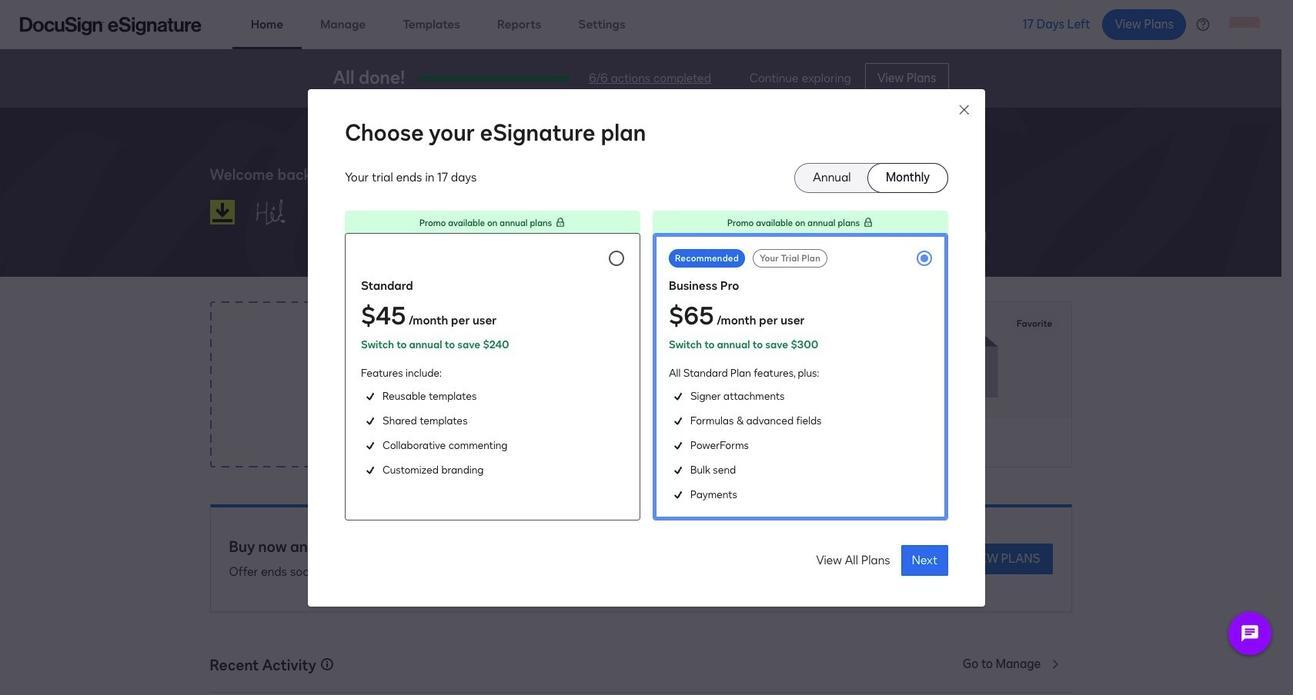 Task type: describe. For each thing, give the bounding box(es) containing it.
use cool image
[[866, 303, 1071, 418]]

docusign esignature image
[[20, 17, 202, 35]]



Task type: locate. For each thing, give the bounding box(es) containing it.
None radio
[[795, 164, 869, 192]]

option group
[[795, 163, 948, 193]]

heading
[[468, 145, 547, 163]]

dialog
[[0, 0, 1293, 696]]

docusignlogo image
[[210, 200, 234, 225]]

list
[[468, 163, 1072, 259]]

None radio
[[869, 164, 948, 192], [345, 233, 641, 521], [653, 233, 948, 521], [869, 164, 948, 192], [345, 233, 641, 521], [653, 233, 948, 521]]



Task type: vqa. For each thing, say whether or not it's contained in the screenshot.
the Enter folder name text box
no



